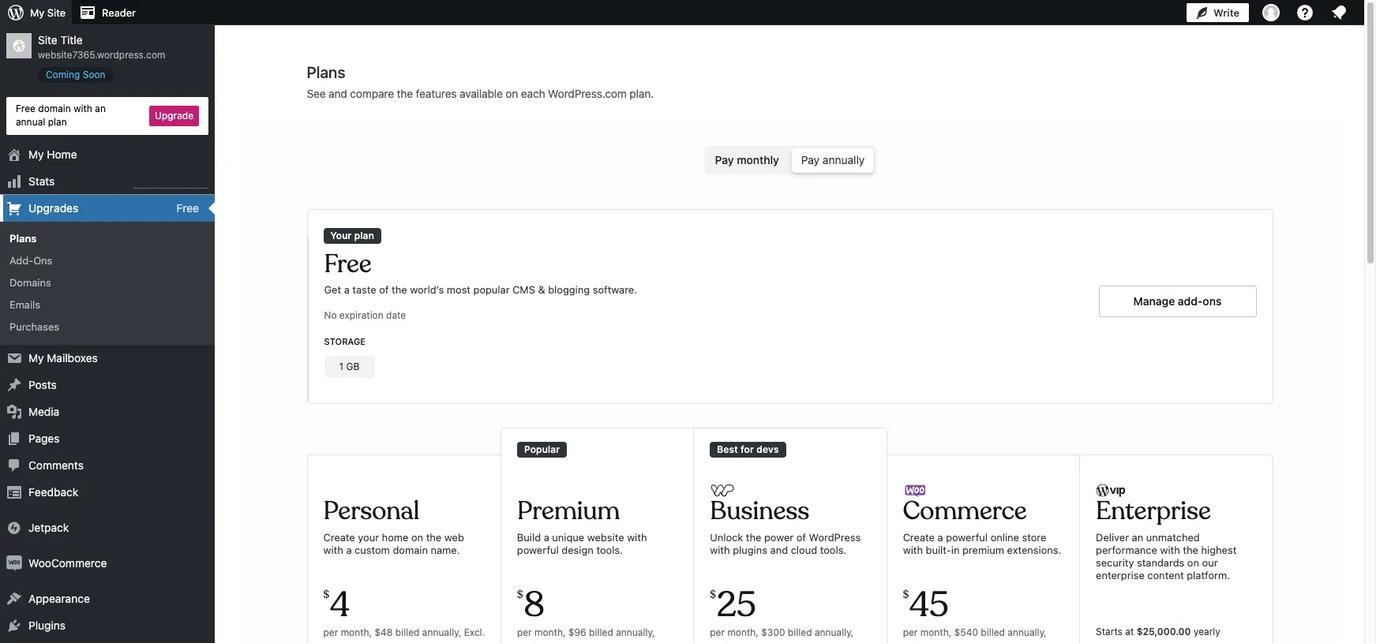 Task type: locate. For each thing, give the bounding box(es) containing it.
free inside free domain with an annual plan
[[16, 103, 36, 114]]

my mailboxes link
[[0, 345, 215, 372]]

excl. for per month, $540 billed annually, excl. taxes
[[903, 641, 924, 644]]

0 vertical spatial plans
[[307, 63, 345, 81]]

3 annually, from the left
[[815, 627, 854, 639]]

$ left 25
[[710, 588, 716, 601]]

of inside your plan free get a taste of the world's most popular cms & blogging software.
[[379, 284, 389, 296]]

billed for $48
[[395, 627, 420, 639]]

billed inside per month, $48 billed annually, excl. taxes
[[395, 627, 420, 639]]

$ inside $ 25
[[710, 588, 716, 601]]

month, inside the per month, $300 billed annually, excl. taxes
[[728, 627, 759, 639]]

web
[[444, 531, 464, 544]]

the left "features"
[[397, 87, 413, 100]]

1 pay from the left
[[715, 153, 734, 167]]

the left our
[[1183, 544, 1199, 556]]

reader link
[[72, 0, 142, 25]]

4 annually, from the left
[[1008, 627, 1047, 639]]

2 vertical spatial my
[[28, 351, 44, 364]]

billed right the $540
[[981, 627, 1005, 639]]

per for per month, $300 billed annually, excl. taxes
[[710, 627, 725, 639]]

excl. inside per month, $540 billed annually, excl. taxes
[[903, 641, 924, 644]]

free inside your plan free get a taste of the world's most popular cms & blogging software.
[[324, 248, 372, 280]]

month, inside per month, $48 billed annually, excl. taxes
[[341, 627, 372, 639]]

excl. down $ 25
[[710, 641, 731, 644]]

2 vertical spatial on
[[1187, 556, 1199, 569]]

plans for plans see and compare the features available on each wordpress.com plan.
[[307, 63, 345, 81]]

0 horizontal spatial on
[[411, 531, 423, 544]]

and
[[329, 87, 347, 100], [770, 544, 788, 556]]

reader
[[102, 6, 136, 19]]

powerful left design
[[517, 544, 559, 556]]

on
[[506, 87, 518, 100], [411, 531, 423, 544], [1187, 556, 1199, 569]]

img image left jetpack
[[6, 520, 22, 536]]

excl. for per month, $48 billed annually, excl. taxes
[[464, 627, 485, 639]]

plans up see
[[307, 63, 345, 81]]

my left home
[[28, 147, 44, 161]]

1 per from the left
[[323, 627, 338, 639]]

1 horizontal spatial tools.
[[820, 544, 847, 556]]

create your home on the web with a custom domain name.
[[323, 531, 464, 556]]

2 taxes from the left
[[541, 641, 566, 644]]

powerful down commerce
[[946, 531, 988, 544]]

wordpress
[[809, 531, 861, 544]]

$ left '45'
[[903, 588, 909, 601]]

with inside build a unique website with powerful design tools.
[[627, 531, 647, 544]]

highest hourly views 0 image
[[133, 178, 208, 188]]

appearance link
[[0, 585, 215, 612]]

a right get
[[344, 284, 350, 296]]

1 vertical spatial and
[[770, 544, 788, 556]]

1 vertical spatial free
[[176, 201, 199, 214]]

2 billed from the left
[[589, 627, 613, 639]]

software.
[[593, 284, 637, 296]]

coming
[[46, 69, 80, 81]]

with down 'soon'
[[74, 103, 92, 114]]

$ inside $ 4
[[323, 588, 329, 601]]

0 horizontal spatial tools.
[[596, 544, 623, 556]]

1 vertical spatial site
[[38, 33, 57, 47]]

and left cloud at the bottom
[[770, 544, 788, 556]]

per inside per month, $96 billed annually, excl. taxes
[[517, 627, 532, 639]]

2 annually, from the left
[[616, 627, 655, 639]]

0 horizontal spatial and
[[329, 87, 347, 100]]

taxes inside the per month, $300 billed annually, excl. taxes
[[734, 641, 759, 644]]

pay left monthly
[[715, 153, 734, 167]]

tools. right cloud at the bottom
[[820, 544, 847, 556]]

create
[[323, 531, 355, 544], [903, 531, 935, 544]]

domains
[[9, 276, 51, 289]]

$ inside $ 45
[[903, 588, 909, 601]]

1 horizontal spatial of
[[796, 531, 806, 544]]

0 horizontal spatial create
[[323, 531, 355, 544]]

annually, right $96
[[616, 627, 655, 639]]

0 horizontal spatial free
[[16, 103, 36, 114]]

per for per month, $96 billed annually, excl. taxes
[[517, 627, 532, 639]]

1 horizontal spatial plans
[[307, 63, 345, 81]]

free down the "your"
[[324, 248, 372, 280]]

my site link
[[0, 0, 72, 25]]

free
[[16, 103, 36, 114], [176, 201, 199, 214], [324, 248, 372, 280]]

month, for $300
[[728, 627, 759, 639]]

free down highest hourly views 0 image
[[176, 201, 199, 214]]

per inside the per month, $300 billed annually, excl. taxes
[[710, 627, 725, 639]]

excl. inside per month, $96 billed annually, excl. taxes
[[517, 641, 538, 644]]

comments link
[[0, 452, 215, 479]]

billed right "$300"
[[788, 627, 812, 639]]

tools. right design
[[596, 544, 623, 556]]

1 gb
[[339, 361, 360, 373]]

free up annual plan
[[16, 103, 36, 114]]

with inside the create your home on the web with a custom domain name.
[[323, 544, 343, 556]]

1 vertical spatial plans
[[9, 232, 37, 244]]

&
[[538, 284, 545, 296]]

1 horizontal spatial domain
[[393, 544, 428, 556]]

site left title
[[38, 33, 57, 47]]

0 horizontal spatial pay
[[715, 153, 734, 167]]

emails link
[[0, 294, 215, 316]]

3 billed from the left
[[788, 627, 812, 639]]

1 horizontal spatial on
[[506, 87, 518, 100]]

1 horizontal spatial powerful
[[946, 531, 988, 544]]

woocommerce
[[28, 556, 107, 570]]

billed inside per month, $540 billed annually, excl. taxes
[[981, 627, 1005, 639]]

1 horizontal spatial free
[[176, 201, 199, 214]]

4 billed from the left
[[981, 627, 1005, 639]]

month, left the $540
[[920, 627, 952, 639]]

per month, $96 billed annually, excl. taxes
[[517, 627, 655, 644]]

4 $ from the left
[[903, 588, 909, 601]]

with left your
[[323, 544, 343, 556]]

annually, inside per month, $48 billed annually, excl. taxes
[[422, 627, 461, 639]]

2 pay from the left
[[801, 153, 820, 167]]

domains link
[[0, 272, 215, 294]]

2 tools. from the left
[[820, 544, 847, 556]]

$ for 45
[[903, 588, 909, 601]]

annually, right the $540
[[1008, 627, 1047, 639]]

2 create from the left
[[903, 531, 935, 544]]

taxes for $48
[[323, 641, 349, 644]]

help image
[[1296, 3, 1315, 22]]

annually, right $48
[[422, 627, 461, 639]]

build a unique website with powerful design tools.
[[517, 531, 647, 556]]

create inside create a powerful online store with built-in premium extensions.
[[903, 531, 935, 544]]

pay
[[715, 153, 734, 167], [801, 153, 820, 167]]

taxes inside per month, $540 billed annually, excl. taxes
[[927, 641, 952, 644]]

pages
[[28, 432, 60, 445]]

0 horizontal spatial an
[[95, 103, 106, 114]]

1 horizontal spatial create
[[903, 531, 935, 544]]

$ left 8
[[517, 588, 523, 601]]

per left the $540
[[903, 627, 918, 639]]

excl. down $ 45
[[903, 641, 924, 644]]

pay inside radio
[[715, 153, 734, 167]]

with right website
[[627, 531, 647, 544]]

month, left $96
[[535, 627, 566, 639]]

the up date
[[392, 284, 407, 296]]

taxes down $ 4
[[323, 641, 349, 644]]

0 vertical spatial domain
[[38, 103, 71, 114]]

$ left 4
[[323, 588, 329, 601]]

0 horizontal spatial of
[[379, 284, 389, 296]]

img image left woocommerce
[[6, 555, 22, 571]]

plans up "add-"
[[9, 232, 37, 244]]

compare
[[350, 87, 394, 100]]

pay left annually in the right top of the page
[[801, 153, 820, 167]]

$ for 8
[[517, 588, 523, 601]]

1 billed from the left
[[395, 627, 420, 639]]

your
[[330, 230, 352, 242]]

of right power
[[796, 531, 806, 544]]

4 per from the left
[[903, 627, 918, 639]]

with left plugins
[[710, 544, 730, 556]]

1 img image from the top
[[6, 520, 22, 536]]

an right deliver
[[1132, 531, 1144, 544]]

billed inside per month, $96 billed annually, excl. taxes
[[589, 627, 613, 639]]

2 img image from the top
[[6, 555, 22, 571]]

upgrade button
[[149, 106, 199, 126]]

2 per from the left
[[517, 627, 532, 639]]

ons
[[1203, 295, 1222, 308]]

annually, for per month, $96 billed annually, excl. taxes
[[616, 627, 655, 639]]

taxes inside per month, $96 billed annually, excl. taxes
[[541, 641, 566, 644]]

on left 'each'
[[506, 87, 518, 100]]

billed inside the per month, $300 billed annually, excl. taxes
[[788, 627, 812, 639]]

annually, inside per month, $540 billed annually, excl. taxes
[[1008, 627, 1047, 639]]

1 taxes from the left
[[323, 641, 349, 644]]

month, left $48
[[341, 627, 372, 639]]

3 month, from the left
[[728, 627, 759, 639]]

option group containing pay monthly
[[704, 146, 876, 174]]

custom
[[355, 544, 390, 556]]

of inside unlock the power of wordpress with plugins and cloud tools.
[[796, 531, 806, 544]]

annually, inside per month, $96 billed annually, excl. taxes
[[616, 627, 655, 639]]

excl. inside per month, $48 billed annually, excl. taxes
[[464, 627, 485, 639]]

of right taste at top
[[379, 284, 389, 296]]

build
[[517, 531, 541, 544]]

powerful inside create a powerful online store with built-in premium extensions.
[[946, 531, 988, 544]]

2 horizontal spatial free
[[324, 248, 372, 280]]

my left reader link
[[30, 6, 44, 19]]

and inside unlock the power of wordpress with plugins and cloud tools.
[[770, 544, 788, 556]]

per left $96
[[517, 627, 532, 639]]

img image for jetpack
[[6, 520, 22, 536]]

month, for $540
[[920, 627, 952, 639]]

per month, $300 billed annually, excl. taxes
[[710, 627, 854, 644]]

stats link
[[0, 168, 215, 195]]

month, left "$300"
[[728, 627, 759, 639]]

a inside your plan free get a taste of the world's most popular cms & blogging software.
[[344, 284, 350, 296]]

domain up annual plan
[[38, 103, 71, 114]]

1 vertical spatial img image
[[6, 555, 22, 571]]

1 tools. from the left
[[596, 544, 623, 556]]

$ for 25
[[710, 588, 716, 601]]

jetpack link
[[0, 514, 215, 541]]

powerful
[[946, 531, 988, 544], [517, 544, 559, 556]]

my inside "link"
[[28, 351, 44, 364]]

month, for $48
[[341, 627, 372, 639]]

annually,
[[422, 627, 461, 639], [616, 627, 655, 639], [815, 627, 854, 639], [1008, 627, 1047, 639]]

3 taxes from the left
[[734, 641, 759, 644]]

taxes for $540
[[927, 641, 952, 644]]

a left your
[[346, 544, 352, 556]]

2 horizontal spatial on
[[1187, 556, 1199, 569]]

0 vertical spatial my
[[30, 6, 44, 19]]

1 vertical spatial my
[[28, 147, 44, 161]]

0 vertical spatial site
[[47, 6, 66, 19]]

on inside the deliver an unmatched performance with the highest security standards on our enterprise content platform.
[[1187, 556, 1199, 569]]

annually, right "$300"
[[815, 627, 854, 639]]

an inside the deliver an unmatched performance with the highest security standards on our enterprise content platform.
[[1132, 531, 1144, 544]]

4 taxes from the left
[[927, 641, 952, 644]]

create for with
[[323, 531, 355, 544]]

create left the in
[[903, 531, 935, 544]]

taxes down 8
[[541, 641, 566, 644]]

website
[[587, 531, 624, 544]]

0 vertical spatial an
[[95, 103, 106, 114]]

a right build
[[544, 531, 549, 544]]

woocommerce logo image
[[903, 484, 927, 499]]

my up posts
[[28, 351, 44, 364]]

1 $ from the left
[[323, 588, 329, 601]]

billed right $48
[[395, 627, 420, 639]]

1 horizontal spatial an
[[1132, 531, 1144, 544]]

taxes inside per month, $48 billed annually, excl. taxes
[[323, 641, 349, 644]]

per left $48
[[323, 627, 338, 639]]

0 vertical spatial and
[[329, 87, 347, 100]]

at
[[1125, 626, 1134, 638]]

plans see and compare the features available on each wordpress.com plan.
[[307, 63, 654, 100]]

create left your
[[323, 531, 355, 544]]

of
[[379, 284, 389, 296], [796, 531, 806, 544]]

premium
[[963, 544, 1004, 556]]

with inside free domain with an annual plan
[[74, 103, 92, 114]]

0 horizontal spatial plans
[[9, 232, 37, 244]]

the
[[397, 87, 413, 100], [392, 284, 407, 296], [426, 531, 442, 544], [746, 531, 762, 544], [1183, 544, 1199, 556]]

taxes for $96
[[541, 641, 566, 644]]

0 horizontal spatial domain
[[38, 103, 71, 114]]

for
[[741, 444, 754, 456]]

annual plan
[[16, 116, 67, 128]]

2 month, from the left
[[535, 627, 566, 639]]

excl. down "$ 8"
[[517, 641, 538, 644]]

1
[[339, 361, 344, 373]]

a
[[344, 284, 350, 296], [544, 531, 549, 544], [938, 531, 943, 544], [346, 544, 352, 556]]

domain left the name. at the bottom of page
[[393, 544, 428, 556]]

$ inside "$ 8"
[[517, 588, 523, 601]]

1 vertical spatial an
[[1132, 531, 1144, 544]]

upgrades
[[28, 201, 78, 214]]

1 vertical spatial on
[[411, 531, 423, 544]]

an inside free domain with an annual plan
[[95, 103, 106, 114]]

site up title
[[47, 6, 66, 19]]

domain
[[38, 103, 71, 114], [393, 544, 428, 556]]

site
[[47, 6, 66, 19], [38, 33, 57, 47]]

the inside the create your home on the web with a custom domain name.
[[426, 531, 442, 544]]

an down 'soon'
[[95, 103, 106, 114]]

1 vertical spatial domain
[[393, 544, 428, 556]]

0 horizontal spatial powerful
[[517, 544, 559, 556]]

with inside create a powerful online store with built-in premium extensions.
[[903, 544, 923, 556]]

4 month, from the left
[[920, 627, 952, 639]]

unlock
[[710, 531, 743, 544]]

img image
[[6, 520, 22, 536], [6, 555, 22, 571]]

create inside the create your home on the web with a custom domain name.
[[323, 531, 355, 544]]

with left built-
[[903, 544, 923, 556]]

cloud
[[791, 544, 817, 556]]

the inside plans see and compare the features available on each wordpress.com plan.
[[397, 87, 413, 100]]

free for free
[[176, 201, 199, 214]]

per inside per month, $540 billed annually, excl. taxes
[[903, 627, 918, 639]]

manage add-ons button
[[1099, 286, 1257, 317]]

pay for pay monthly
[[715, 153, 734, 167]]

comments
[[28, 458, 84, 472]]

taxes down '45'
[[927, 641, 952, 644]]

2 vertical spatial free
[[324, 248, 372, 280]]

deliver an unmatched performance with the highest security standards on our enterprise content platform.
[[1096, 531, 1237, 582]]

1 month, from the left
[[341, 627, 372, 639]]

content
[[1148, 569, 1184, 582]]

commerce
[[903, 495, 1027, 528]]

0 vertical spatial img image
[[6, 520, 22, 536]]

month, inside per month, $540 billed annually, excl. taxes
[[920, 627, 952, 639]]

pay inside option
[[801, 153, 820, 167]]

add-
[[9, 254, 33, 267]]

per for per month, $540 billed annually, excl. taxes
[[903, 627, 918, 639]]

1 create from the left
[[323, 531, 355, 544]]

1 horizontal spatial pay
[[801, 153, 820, 167]]

annually, for per month, $48 billed annually, excl. taxes
[[422, 627, 461, 639]]

month, inside per month, $96 billed annually, excl. taxes
[[535, 627, 566, 639]]

on right the home
[[411, 531, 423, 544]]

on left our
[[1187, 556, 1199, 569]]

plans inside plans see and compare the features available on each wordpress.com plan.
[[307, 63, 345, 81]]

pay annually
[[801, 153, 865, 167]]

with up 'content'
[[1160, 544, 1180, 556]]

img image inside jetpack link
[[6, 520, 22, 536]]

month,
[[341, 627, 372, 639], [535, 627, 566, 639], [728, 627, 759, 639], [920, 627, 952, 639]]

1 vertical spatial of
[[796, 531, 806, 544]]

plans
[[307, 63, 345, 81], [9, 232, 37, 244]]

excl. left "$ 8"
[[464, 627, 485, 639]]

$96
[[568, 627, 586, 639]]

plan
[[354, 230, 374, 242]]

1 horizontal spatial and
[[770, 544, 788, 556]]

img image inside "woocommerce" link
[[6, 555, 22, 571]]

0 vertical spatial on
[[506, 87, 518, 100]]

manage your notifications image
[[1330, 3, 1349, 22]]

1 annually, from the left
[[422, 627, 461, 639]]

name.
[[431, 544, 460, 556]]

per left "$300"
[[710, 627, 725, 639]]

per month, $48 billed annually, excl. taxes
[[323, 627, 485, 644]]

with
[[74, 103, 92, 114], [627, 531, 647, 544], [323, 544, 343, 556], [710, 544, 730, 556], [903, 544, 923, 556], [1160, 544, 1180, 556]]

domain inside free domain with an annual plan
[[38, 103, 71, 114]]

posts link
[[0, 372, 215, 398]]

annually, inside the per month, $300 billed annually, excl. taxes
[[815, 627, 854, 639]]

a left the in
[[938, 531, 943, 544]]

my profile image
[[1263, 4, 1280, 21]]

excl. inside the per month, $300 billed annually, excl. taxes
[[710, 641, 731, 644]]

billed right $96
[[589, 627, 613, 639]]

option group
[[704, 146, 876, 174]]

taxes down 25
[[734, 641, 759, 644]]

$ 45
[[903, 583, 949, 628]]

3 $ from the left
[[710, 588, 716, 601]]

the left web
[[426, 531, 442, 544]]

per inside per month, $48 billed annually, excl. taxes
[[323, 627, 338, 639]]

3 per from the left
[[710, 627, 725, 639]]

mailboxes
[[47, 351, 98, 364]]

the left power
[[746, 531, 762, 544]]

0 vertical spatial free
[[16, 103, 36, 114]]

and right see
[[329, 87, 347, 100]]

2 $ from the left
[[517, 588, 523, 601]]

0 vertical spatial of
[[379, 284, 389, 296]]

per
[[323, 627, 338, 639], [517, 627, 532, 639], [710, 627, 725, 639], [903, 627, 918, 639]]



Task type: describe. For each thing, give the bounding box(es) containing it.
no expiration date
[[324, 310, 406, 322]]

storage
[[324, 337, 366, 347]]

unmatched
[[1146, 531, 1200, 544]]

the inside the deliver an unmatched performance with the highest security standards on our enterprise content platform.
[[1183, 544, 1199, 556]]

yearly
[[1194, 626, 1221, 638]]

excl. for per month, $300 billed annually, excl. taxes
[[710, 641, 731, 644]]

website7365.wordpress.com
[[38, 49, 165, 61]]

img image for woocommerce
[[6, 555, 22, 571]]

month, for $96
[[535, 627, 566, 639]]

billed for $300
[[788, 627, 812, 639]]

get
[[324, 284, 341, 296]]

appearance
[[28, 592, 90, 605]]

4
[[330, 583, 350, 628]]

media
[[28, 405, 59, 418]]

excl. for per month, $96 billed annually, excl. taxes
[[517, 641, 538, 644]]

my mailboxes
[[28, 351, 98, 364]]

powerful inside build a unique website with powerful design tools.
[[517, 544, 559, 556]]

$300
[[761, 627, 785, 639]]

unique
[[552, 531, 584, 544]]

enterprise
[[1096, 569, 1145, 582]]

personal
[[323, 495, 420, 528]]

feedback link
[[0, 479, 215, 506]]

wordpress.com plan.
[[548, 87, 654, 100]]

title
[[60, 33, 83, 47]]

tools. inside build a unique website with powerful design tools.
[[596, 544, 623, 556]]

a inside create a powerful online store with built-in premium extensions.
[[938, 531, 943, 544]]

on inside plans see and compare the features available on each wordpress.com plan.
[[506, 87, 518, 100]]

Pay annually radio
[[792, 148, 874, 173]]

woocommerce link
[[0, 550, 215, 577]]

wp cloud logo image
[[710, 484, 735, 499]]

write
[[1214, 6, 1240, 19]]

each
[[521, 87, 545, 100]]

standards
[[1137, 556, 1185, 569]]

manage add-ons
[[1134, 295, 1222, 308]]

expiration
[[339, 310, 383, 322]]

see
[[307, 87, 326, 100]]

$ 8
[[517, 583, 545, 628]]

site title website7365.wordpress.com coming soon
[[38, 33, 165, 81]]

tools. inside unlock the power of wordpress with plugins and cloud tools.
[[820, 544, 847, 556]]

free for free domain with an annual plan
[[16, 103, 36, 114]]

gb
[[346, 361, 360, 373]]

on inside the create your home on the web with a custom domain name.
[[411, 531, 423, 544]]

my for my home
[[28, 147, 44, 161]]

purchases link
[[0, 316, 215, 338]]

enterprise
[[1096, 495, 1211, 528]]

ons
[[33, 254, 52, 267]]

with inside unlock the power of wordpress with plugins and cloud tools.
[[710, 544, 730, 556]]

$48
[[375, 627, 393, 639]]

$540
[[954, 627, 978, 639]]

extensions.
[[1007, 544, 1061, 556]]

available
[[460, 87, 503, 100]]

billed for $540
[[981, 627, 1005, 639]]

deliver
[[1096, 531, 1129, 544]]

$ 4
[[323, 583, 350, 628]]

the inside your plan free get a taste of the world's most popular cms & blogging software.
[[392, 284, 407, 296]]

no
[[324, 310, 337, 322]]

my for my site
[[30, 6, 44, 19]]

a inside the create your home on the web with a custom domain name.
[[346, 544, 352, 556]]

most
[[447, 284, 471, 296]]

45
[[910, 583, 949, 628]]

billed for $96
[[589, 627, 613, 639]]

annually, for per month, $540 billed annually, excl. taxes
[[1008, 627, 1047, 639]]

pay for pay annually
[[801, 153, 820, 167]]

monthly
[[737, 153, 779, 167]]

highest
[[1201, 544, 1237, 556]]

best for devs
[[717, 444, 779, 456]]

plans for plans
[[9, 232, 37, 244]]

plugins
[[28, 619, 66, 632]]

taxes for $300
[[734, 641, 759, 644]]

our
[[1202, 556, 1218, 569]]

write link
[[1187, 0, 1249, 25]]

domain inside the create your home on the web with a custom domain name.
[[393, 544, 428, 556]]

8
[[524, 583, 545, 628]]

my home link
[[0, 141, 215, 168]]

built-
[[926, 544, 951, 556]]

purchases
[[9, 321, 59, 333]]

wpvip logo image
[[1096, 484, 1126, 498]]

world's
[[410, 284, 444, 296]]

security
[[1096, 556, 1134, 569]]

25
[[717, 583, 756, 628]]

my for my mailboxes
[[28, 351, 44, 364]]

a inside build a unique website with powerful design tools.
[[544, 531, 549, 544]]

popular
[[473, 284, 510, 296]]

platform.
[[1187, 569, 1230, 582]]

pages link
[[0, 425, 215, 452]]

$25,000.00
[[1137, 626, 1191, 638]]

per for per month, $48 billed annually, excl. taxes
[[323, 627, 338, 639]]

premium
[[517, 495, 620, 528]]

per month, $540 billed annually, excl. taxes
[[903, 627, 1047, 644]]

create for built-
[[903, 531, 935, 544]]

starts
[[1096, 626, 1123, 638]]

plans link
[[0, 227, 215, 249]]

$ 25
[[710, 583, 756, 628]]

home
[[382, 531, 409, 544]]

your plan free get a taste of the world's most popular cms & blogging software.
[[324, 230, 637, 296]]

features
[[416, 87, 457, 100]]

online
[[991, 531, 1019, 544]]

emails
[[9, 299, 40, 311]]

in
[[951, 544, 960, 556]]

free domain with an annual plan
[[16, 103, 106, 128]]

store
[[1022, 531, 1047, 544]]

Pay monthly radio
[[706, 148, 789, 173]]

the inside unlock the power of wordpress with plugins and cloud tools.
[[746, 531, 762, 544]]

and inside plans see and compare the features available on each wordpress.com plan.
[[329, 87, 347, 100]]

site inside site title website7365.wordpress.com coming soon
[[38, 33, 57, 47]]

soon
[[83, 69, 105, 81]]

$ for 4
[[323, 588, 329, 601]]

annually, for per month, $300 billed annually, excl. taxes
[[815, 627, 854, 639]]

with inside the deliver an unmatched performance with the highest security standards on our enterprise content platform.
[[1160, 544, 1180, 556]]

create a powerful online store with built-in premium extensions.
[[903, 531, 1061, 556]]

add-ons link
[[0, 249, 215, 272]]

power
[[764, 531, 794, 544]]

home
[[47, 147, 77, 161]]



Task type: vqa. For each thing, say whether or not it's contained in the screenshot.
'learn'
no



